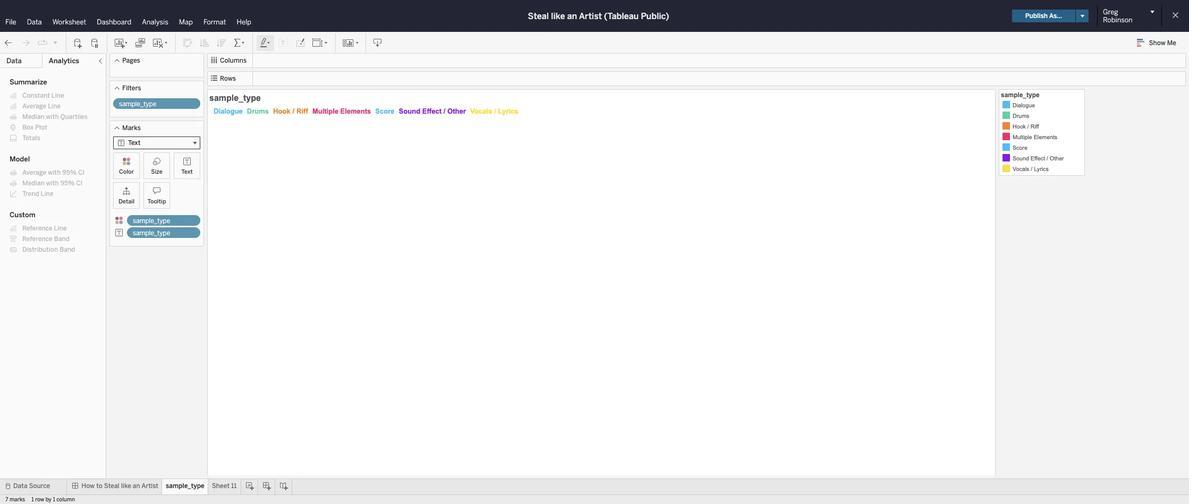 Task type: locate. For each thing, give the bounding box(es) containing it.
average down constant
[[22, 103, 46, 110]]

median up box plot
[[22, 113, 44, 121]]

with down average line in the top left of the page
[[46, 113, 59, 121]]

highlight image
[[259, 37, 272, 48]]

steal
[[528, 11, 549, 21], [104, 483, 119, 490]]

1 vertical spatial reference
[[22, 235, 52, 243]]

score option
[[1001, 142, 1083, 153]]

vocals / lyrics option
[[1001, 163, 1083, 174]]

plot
[[35, 124, 47, 131]]

1 vertical spatial ci
[[76, 180, 83, 187]]

drums option
[[1001, 110, 1083, 121]]

reference band
[[22, 235, 70, 243]]

/
[[1028, 123, 1029, 130], [1047, 155, 1048, 162], [1031, 166, 1033, 172]]

2 vertical spatial /
[[1031, 166, 1033, 172]]

line
[[51, 92, 64, 99], [48, 103, 61, 110], [41, 190, 53, 198], [54, 225, 67, 232]]

multiple elements option
[[1001, 131, 1083, 142]]

1 horizontal spatial 1
[[53, 497, 55, 503]]

band for reference band
[[54, 235, 70, 243]]

2 reference from the top
[[22, 235, 52, 243]]

an
[[567, 11, 577, 21], [133, 483, 140, 490]]

line up reference band
[[54, 225, 67, 232]]

like
[[551, 11, 565, 21], [121, 483, 131, 490]]

source
[[29, 483, 50, 490]]

rows
[[220, 75, 236, 82]]

hook / riff option
[[1001, 121, 1083, 131]]

new worksheet image
[[114, 37, 129, 48]]

how to steal like an artist
[[81, 483, 158, 490]]

worksheet
[[52, 18, 86, 26]]

/ inside vocals / lyrics option
[[1031, 166, 1033, 172]]

hook / riff
[[1013, 123, 1039, 130]]

line up average line in the top left of the page
[[51, 92, 64, 99]]

band down reference band
[[59, 246, 75, 254]]

median for median with 95% ci
[[22, 180, 44, 187]]

band for distribution band
[[59, 246, 75, 254]]

median up trend
[[22, 180, 44, 187]]

effect
[[1031, 155, 1045, 162]]

95% down average with 95% ci
[[60, 180, 75, 187]]

ci up median with 95% ci
[[78, 169, 85, 176]]

ci down average with 95% ci
[[76, 180, 83, 187]]

1 horizontal spatial steal
[[528, 11, 549, 21]]

artist
[[579, 11, 602, 21], [142, 483, 158, 490]]

7
[[5, 497, 8, 503]]

data up marks
[[13, 483, 27, 490]]

1 vertical spatial median
[[22, 180, 44, 187]]

publish
[[1026, 12, 1048, 20]]

filters
[[122, 85, 141, 92]]

totals image
[[233, 37, 246, 48]]

0 horizontal spatial steal
[[104, 483, 119, 490]]

1 vertical spatial like
[[121, 483, 131, 490]]

2 average from the top
[[22, 169, 46, 176]]

0 vertical spatial like
[[551, 11, 565, 21]]

0 vertical spatial with
[[46, 113, 59, 121]]

1 median from the top
[[22, 113, 44, 121]]

reference for reference line
[[22, 225, 52, 232]]

0 vertical spatial steal
[[528, 11, 549, 21]]

file
[[5, 18, 16, 26]]

band
[[54, 235, 70, 243], [59, 246, 75, 254]]

2 vertical spatial with
[[46, 180, 59, 187]]

custom
[[10, 211, 35, 219]]

1 horizontal spatial artist
[[579, 11, 602, 21]]

0 horizontal spatial artist
[[142, 483, 158, 490]]

1 vertical spatial 95%
[[60, 180, 75, 187]]

show labels image
[[278, 37, 289, 48]]

with up median with 95% ci
[[48, 169, 61, 176]]

1 vertical spatial average
[[22, 169, 46, 176]]

0 vertical spatial median
[[22, 113, 44, 121]]

95% for median with 95% ci
[[60, 180, 75, 187]]

distribution
[[22, 246, 58, 254]]

1 vertical spatial an
[[133, 483, 140, 490]]

2 vertical spatial data
[[13, 483, 27, 490]]

median with 95% ci
[[22, 180, 83, 187]]

tooltip
[[147, 198, 166, 205]]

fit image
[[312, 37, 329, 48]]

artist right 'to'
[[142, 483, 158, 490]]

collapse image
[[97, 58, 104, 64]]

sort ascending image
[[199, 37, 210, 48]]

average line
[[22, 103, 61, 110]]

ci
[[78, 169, 85, 176], [76, 180, 83, 187]]

1 vertical spatial with
[[48, 169, 61, 176]]

download image
[[373, 37, 383, 48]]

constant
[[22, 92, 50, 99]]

2 horizontal spatial /
[[1047, 155, 1048, 162]]

with
[[46, 113, 59, 121], [48, 169, 61, 176], [46, 180, 59, 187]]

color
[[119, 168, 134, 175]]

95% up median with 95% ci
[[62, 169, 77, 176]]

reference for reference band
[[22, 235, 52, 243]]

pages
[[122, 57, 140, 64]]

0 vertical spatial 95%
[[62, 169, 77, 176]]

column
[[56, 497, 75, 503]]

0 horizontal spatial /
[[1028, 123, 1029, 130]]

/ left lyrics
[[1031, 166, 1033, 172]]

public)
[[641, 11, 669, 21]]

0 vertical spatial ci
[[78, 169, 85, 176]]

publish as...
[[1026, 12, 1062, 20]]

average down model
[[22, 169, 46, 176]]

reference up reference band
[[22, 225, 52, 232]]

0 vertical spatial /
[[1028, 123, 1029, 130]]

show
[[1149, 39, 1166, 47]]

0 horizontal spatial an
[[133, 483, 140, 490]]

1 horizontal spatial /
[[1031, 166, 1033, 172]]

with for median with quartiles
[[46, 113, 59, 121]]

line down median with 95% ci
[[41, 190, 53, 198]]

1 reference from the top
[[22, 225, 52, 232]]

dashboard
[[97, 18, 131, 26]]

1 vertical spatial /
[[1047, 155, 1048, 162]]

line up median with quartiles at the left of the page
[[48, 103, 61, 110]]

median
[[22, 113, 44, 121], [22, 180, 44, 187]]

0 vertical spatial average
[[22, 103, 46, 110]]

marks
[[122, 124, 141, 132]]

band up distribution band
[[54, 235, 70, 243]]

1 left row
[[32, 497, 34, 503]]

0 vertical spatial band
[[54, 235, 70, 243]]

constant line
[[22, 92, 64, 99]]

with for median with 95% ci
[[46, 180, 59, 187]]

average for average line
[[22, 103, 46, 110]]

clear sheet image
[[152, 37, 169, 48]]

/ for lyrics
[[1031, 166, 1033, 172]]

2 median from the top
[[22, 180, 44, 187]]

average
[[22, 103, 46, 110], [22, 169, 46, 176]]

redo image
[[20, 37, 31, 48]]

dialogue
[[1013, 102, 1035, 108]]

sample_type
[[1001, 91, 1040, 99], [209, 93, 261, 102], [119, 100, 156, 108], [133, 217, 170, 225], [133, 230, 170, 237], [166, 483, 205, 490]]

95%
[[62, 169, 77, 176], [60, 180, 75, 187]]

artist left (tableau
[[579, 11, 602, 21]]

1 horizontal spatial an
[[567, 11, 577, 21]]

data up replay animation icon at the top left of the page
[[27, 18, 42, 26]]

1
[[32, 497, 34, 503], [53, 497, 55, 503]]

sheet
[[212, 483, 230, 490]]

an right 'to'
[[133, 483, 140, 490]]

/ left other
[[1047, 155, 1048, 162]]

steal like an artist (tableau public)
[[528, 11, 669, 21]]

0 vertical spatial artist
[[579, 11, 602, 21]]

reference up distribution
[[22, 235, 52, 243]]

0 vertical spatial reference
[[22, 225, 52, 232]]

by
[[46, 497, 52, 503]]

data
[[27, 18, 42, 26], [6, 57, 22, 65], [13, 483, 27, 490]]

sheet 11
[[212, 483, 237, 490]]

analysis
[[142, 18, 168, 26]]

totals
[[22, 134, 40, 142]]

1 vertical spatial band
[[59, 246, 75, 254]]

/ left riff
[[1028, 123, 1029, 130]]

map
[[179, 18, 193, 26]]

0 vertical spatial an
[[567, 11, 577, 21]]

score
[[1013, 145, 1028, 151]]

1 right by
[[53, 497, 55, 503]]

0 horizontal spatial 1
[[32, 497, 34, 503]]

1 horizontal spatial like
[[551, 11, 565, 21]]

with down average with 95% ci
[[46, 180, 59, 187]]

reference
[[22, 225, 52, 232], [22, 235, 52, 243]]

line for reference line
[[54, 225, 67, 232]]

an left (tableau
[[567, 11, 577, 21]]

/ inside "hook / riff" option
[[1028, 123, 1029, 130]]

data down undo icon
[[6, 57, 22, 65]]

line for average line
[[48, 103, 61, 110]]

sound
[[1013, 155, 1029, 162]]

1 average from the top
[[22, 103, 46, 110]]

multiple elements
[[1013, 134, 1058, 140]]

show me button
[[1132, 35, 1186, 51]]

show/hide cards image
[[342, 37, 359, 48]]

2 1 from the left
[[53, 497, 55, 503]]



Task type: describe. For each thing, give the bounding box(es) containing it.
sound effect / other
[[1013, 155, 1064, 162]]

average for average with 95% ci
[[22, 169, 46, 176]]

multiple
[[1013, 134, 1033, 140]]

average with 95% ci
[[22, 169, 85, 176]]

11
[[231, 483, 237, 490]]

hook
[[1013, 123, 1026, 130]]

marks. press enter to open the view data window.. use arrow keys to navigate data visualization elements. image
[[209, 105, 994, 504]]

robinson
[[1103, 16, 1133, 24]]

ci for average with 95% ci
[[78, 169, 85, 176]]

summarize
[[10, 78, 47, 86]]

greg
[[1103, 8, 1119, 16]]

undo image
[[3, 37, 14, 48]]

7 marks
[[5, 497, 25, 503]]

reference line
[[22, 225, 67, 232]]

swap rows and columns image
[[182, 37, 193, 48]]

as...
[[1049, 12, 1062, 20]]

to
[[96, 483, 102, 490]]

trend line
[[22, 190, 53, 198]]

replay animation image
[[52, 39, 58, 45]]

box plot
[[22, 124, 47, 131]]

ci for median with 95% ci
[[76, 180, 83, 187]]

pause auto updates image
[[90, 37, 100, 48]]

how
[[81, 483, 95, 490]]

quartiles
[[60, 113, 88, 121]]

sort descending image
[[216, 37, 227, 48]]

trend
[[22, 190, 39, 198]]

drums
[[1013, 113, 1030, 119]]

columns
[[220, 57, 247, 64]]

distribution band
[[22, 246, 75, 254]]

/ inside 'sound effect / other' option
[[1047, 155, 1048, 162]]

lyrics
[[1034, 166, 1049, 172]]

95% for average with 95% ci
[[62, 169, 77, 176]]

row
[[35, 497, 44, 503]]

1 vertical spatial steal
[[104, 483, 119, 490]]

greg robinson
[[1103, 8, 1133, 24]]

model
[[10, 155, 30, 163]]

median with quartiles
[[22, 113, 88, 121]]

show me
[[1149, 39, 1177, 47]]

1 vertical spatial data
[[6, 57, 22, 65]]

format workbook image
[[295, 37, 306, 48]]

line for trend line
[[41, 190, 53, 198]]

line for constant line
[[51, 92, 64, 99]]

0 horizontal spatial like
[[121, 483, 131, 490]]

with for average with 95% ci
[[48, 169, 61, 176]]

1 vertical spatial artist
[[142, 483, 158, 490]]

sound effect / other option
[[1001, 153, 1083, 163]]

riff
[[1031, 123, 1039, 130]]

publish as... button
[[1012, 10, 1076, 22]]

detail
[[118, 198, 134, 205]]

median for median with quartiles
[[22, 113, 44, 121]]

replay animation image
[[37, 37, 48, 48]]

size
[[151, 168, 163, 175]]

vocals / lyrics
[[1013, 166, 1049, 172]]

format
[[203, 18, 226, 26]]

new data source image
[[73, 37, 83, 48]]

1 1 from the left
[[32, 497, 34, 503]]

marks
[[10, 497, 25, 503]]

duplicate image
[[135, 37, 146, 48]]

vocals
[[1013, 166, 1030, 172]]

elements
[[1034, 134, 1058, 140]]

1 row by 1 column
[[32, 497, 75, 503]]

dialogue option
[[1001, 99, 1083, 110]]

text
[[181, 168, 193, 175]]

other
[[1050, 155, 1064, 162]]

help
[[237, 18, 251, 26]]

analytics
[[49, 57, 79, 65]]

0 vertical spatial data
[[27, 18, 42, 26]]

/ for riff
[[1028, 123, 1029, 130]]

data source
[[13, 483, 50, 490]]

(tableau
[[604, 11, 639, 21]]

box
[[22, 124, 34, 131]]

me
[[1167, 39, 1177, 47]]



Task type: vqa. For each thing, say whether or not it's contained in the screenshot.
Viz of the Day heading in the left of the page
no



